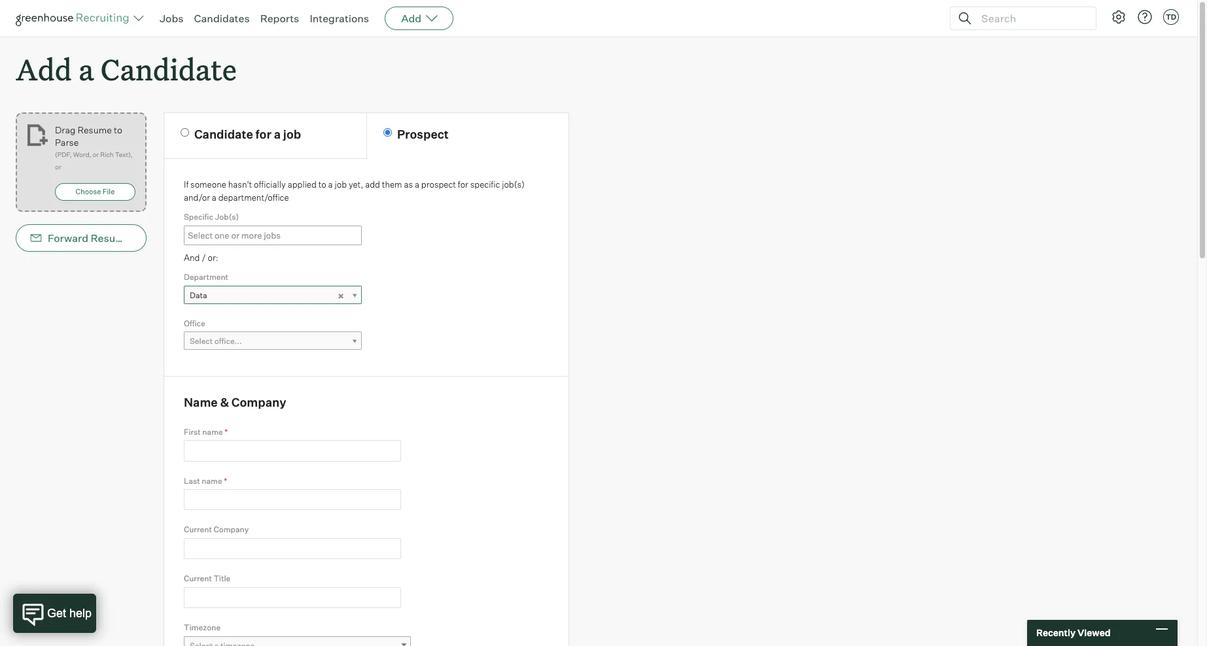 Task type: vqa. For each thing, say whether or not it's contained in the screenshot.
right Add
yes



Task type: describe. For each thing, give the bounding box(es) containing it.
greenhouse recruiting image
[[16, 10, 134, 26]]

a right as on the top left of page
[[415, 180, 420, 190]]

td button
[[1161, 7, 1182, 27]]

last
[[184, 476, 200, 486]]

and/or
[[184, 192, 210, 203]]

for inside if someone hasn't officially applied to a job yet, add them as a prospect for specific job(s) and/or a department/office
[[458, 180, 469, 190]]

current for current company
[[184, 525, 212, 535]]

via
[[133, 232, 147, 245]]

add button
[[385, 7, 454, 30]]

someone
[[191, 180, 226, 190]]

word,
[[73, 151, 91, 159]]

choose file
[[76, 187, 115, 197]]

td
[[1167, 12, 1177, 22]]

rich
[[100, 151, 114, 159]]

forward
[[48, 232, 88, 245]]

to inside drag resume to parse (pdf, word, or rich text), or
[[114, 125, 122, 136]]

a down greenhouse recruiting image
[[79, 50, 94, 88]]

reports link
[[260, 12, 299, 25]]

* for last name *
[[224, 476, 227, 486]]

add
[[365, 180, 380, 190]]

1 vertical spatial company
[[214, 525, 249, 535]]

them
[[382, 180, 402, 190]]

candidate for a job
[[194, 127, 301, 142]]

jobs link
[[160, 12, 184, 25]]

job(s)
[[502, 180, 525, 190]]

as
[[404, 180, 413, 190]]

forward resume via email
[[48, 232, 177, 245]]

specific
[[184, 212, 213, 222]]

file
[[103, 187, 115, 197]]

and
[[184, 253, 200, 263]]

text),
[[115, 151, 133, 159]]

applied
[[288, 180, 317, 190]]

name & company
[[184, 396, 286, 410]]

a down someone
[[212, 192, 217, 203]]

office
[[184, 319, 205, 328]]

configure image
[[1112, 9, 1127, 25]]

viewed
[[1078, 628, 1111, 639]]

add a candidate
[[16, 50, 237, 88]]

name for first
[[203, 427, 223, 437]]

1 vertical spatial or
[[55, 163, 61, 171]]

add for add
[[401, 12, 422, 25]]

parse
[[55, 137, 79, 148]]

candidates
[[194, 12, 250, 25]]

0 vertical spatial company
[[232, 396, 286, 410]]

last name *
[[184, 476, 227, 486]]

integrations
[[310, 12, 369, 25]]

td button
[[1164, 9, 1180, 25]]

Candidate for a job radio
[[181, 128, 189, 137]]

(pdf,
[[55, 151, 72, 159]]

officially
[[254, 180, 286, 190]]

/
[[202, 253, 206, 263]]

specific job(s)
[[184, 212, 239, 222]]

select office...
[[190, 337, 242, 346]]

prospect
[[422, 180, 456, 190]]

0 horizontal spatial job
[[283, 127, 301, 142]]

data link
[[184, 286, 362, 305]]

to inside if someone hasn't officially applied to a job yet, add them as a prospect for specific job(s) and/or a department/office
[[319, 180, 327, 190]]

job inside if someone hasn't officially applied to a job yet, add them as a prospect for specific job(s) and/or a department/office
[[335, 180, 347, 190]]

resume for forward
[[91, 232, 131, 245]]

jobs
[[160, 12, 184, 25]]



Task type: locate. For each thing, give the bounding box(es) containing it.
candidate
[[101, 50, 237, 88], [194, 127, 253, 142]]

1 vertical spatial add
[[16, 50, 72, 88]]

choose
[[76, 187, 101, 197]]

0 vertical spatial candidate
[[101, 50, 237, 88]]

company right &
[[232, 396, 286, 410]]

1 horizontal spatial add
[[401, 12, 422, 25]]

0 vertical spatial name
[[203, 427, 223, 437]]

integrations link
[[310, 12, 369, 25]]

drag resume to parse (pdf, word, or rich text), or
[[55, 125, 133, 171]]

1 vertical spatial to
[[319, 180, 327, 190]]

1 current from the top
[[184, 525, 212, 535]]

0 vertical spatial job
[[283, 127, 301, 142]]

current left title
[[184, 574, 212, 584]]

title
[[214, 574, 231, 584]]

0 vertical spatial resume
[[78, 125, 112, 136]]

1 vertical spatial resume
[[91, 232, 131, 245]]

name right last
[[202, 476, 222, 486]]

current for current title
[[184, 574, 212, 584]]

for
[[256, 127, 272, 142], [458, 180, 469, 190]]

1 horizontal spatial for
[[458, 180, 469, 190]]

candidates link
[[194, 12, 250, 25]]

a up "officially"
[[274, 127, 281, 142]]

add for add a candidate
[[16, 50, 72, 88]]

0 vertical spatial *
[[225, 427, 228, 437]]

1 vertical spatial job
[[335, 180, 347, 190]]

select office... link
[[184, 332, 362, 351]]

recently viewed
[[1037, 628, 1111, 639]]

for left specific
[[458, 180, 469, 190]]

company
[[232, 396, 286, 410], [214, 525, 249, 535]]

job
[[283, 127, 301, 142], [335, 180, 347, 190]]

* right last
[[224, 476, 227, 486]]

job(s)
[[215, 212, 239, 222]]

resume for drag
[[78, 125, 112, 136]]

resume left via
[[91, 232, 131, 245]]

0 horizontal spatial to
[[114, 125, 122, 136]]

1 horizontal spatial job
[[335, 180, 347, 190]]

a
[[79, 50, 94, 88], [274, 127, 281, 142], [328, 180, 333, 190], [415, 180, 420, 190], [212, 192, 217, 203]]

resume up 'rich'
[[78, 125, 112, 136]]

and / or:
[[184, 253, 218, 263]]

0 vertical spatial to
[[114, 125, 122, 136]]

recently
[[1037, 628, 1076, 639]]

0 vertical spatial for
[[256, 127, 272, 142]]

name right first
[[203, 427, 223, 437]]

department/office
[[218, 192, 289, 203]]

name
[[203, 427, 223, 437], [202, 476, 222, 486]]

&
[[220, 396, 229, 410]]

Prospect radio
[[384, 128, 392, 137]]

current company
[[184, 525, 249, 535]]

0 horizontal spatial for
[[256, 127, 272, 142]]

resume inside drag resume to parse (pdf, word, or rich text), or
[[78, 125, 112, 136]]

data
[[190, 290, 207, 300]]

for up "officially"
[[256, 127, 272, 142]]

1 vertical spatial candidate
[[194, 127, 253, 142]]

1 vertical spatial *
[[224, 476, 227, 486]]

* down &
[[225, 427, 228, 437]]

*
[[225, 427, 228, 437], [224, 476, 227, 486]]

or
[[93, 151, 99, 159], [55, 163, 61, 171]]

1 vertical spatial for
[[458, 180, 469, 190]]

or down (pdf,
[[55, 163, 61, 171]]

name for last
[[202, 476, 222, 486]]

forward resume via email button
[[16, 225, 177, 252]]

reports
[[260, 12, 299, 25]]

first name *
[[184, 427, 228, 437]]

office...
[[215, 337, 242, 346]]

resume inside 'button'
[[91, 232, 131, 245]]

to
[[114, 125, 122, 136], [319, 180, 327, 190]]

yet,
[[349, 180, 364, 190]]

a left yet,
[[328, 180, 333, 190]]

current down last
[[184, 525, 212, 535]]

department
[[184, 272, 229, 282]]

job left yet,
[[335, 180, 347, 190]]

resume
[[78, 125, 112, 136], [91, 232, 131, 245]]

select
[[190, 337, 213, 346]]

or:
[[208, 253, 218, 263]]

current
[[184, 525, 212, 535], [184, 574, 212, 584]]

current title
[[184, 574, 231, 584]]

None text field
[[184, 539, 401, 560], [184, 588, 401, 609], [184, 539, 401, 560], [184, 588, 401, 609]]

or left 'rich'
[[93, 151, 99, 159]]

to right applied
[[319, 180, 327, 190]]

if someone hasn't officially applied to a job yet, add them as a prospect for specific job(s) and/or a department/office
[[184, 180, 525, 203]]

None text field
[[185, 227, 369, 244], [184, 441, 401, 462], [184, 490, 401, 511], [185, 227, 369, 244], [184, 441, 401, 462], [184, 490, 401, 511]]

2 current from the top
[[184, 574, 212, 584]]

add inside popup button
[[401, 12, 422, 25]]

timezone
[[184, 623, 221, 633]]

if
[[184, 180, 189, 190]]

candidate right candidate for a job radio
[[194, 127, 253, 142]]

hasn't
[[228, 180, 252, 190]]

1 vertical spatial name
[[202, 476, 222, 486]]

0 horizontal spatial or
[[55, 163, 61, 171]]

1 vertical spatial current
[[184, 574, 212, 584]]

email
[[149, 232, 177, 245]]

prospect
[[397, 127, 449, 142]]

0 vertical spatial current
[[184, 525, 212, 535]]

1 horizontal spatial to
[[319, 180, 327, 190]]

job up applied
[[283, 127, 301, 142]]

to up "text)," at the left top
[[114, 125, 122, 136]]

company up title
[[214, 525, 249, 535]]

name
[[184, 396, 218, 410]]

0 vertical spatial or
[[93, 151, 99, 159]]

* for first name *
[[225, 427, 228, 437]]

candidate down "jobs"
[[101, 50, 237, 88]]

Search text field
[[979, 9, 1085, 28]]

drag
[[55, 125, 76, 136]]

1 horizontal spatial or
[[93, 151, 99, 159]]

first
[[184, 427, 201, 437]]

specific
[[471, 180, 500, 190]]

0 horizontal spatial add
[[16, 50, 72, 88]]

add
[[401, 12, 422, 25], [16, 50, 72, 88]]

0 vertical spatial add
[[401, 12, 422, 25]]



